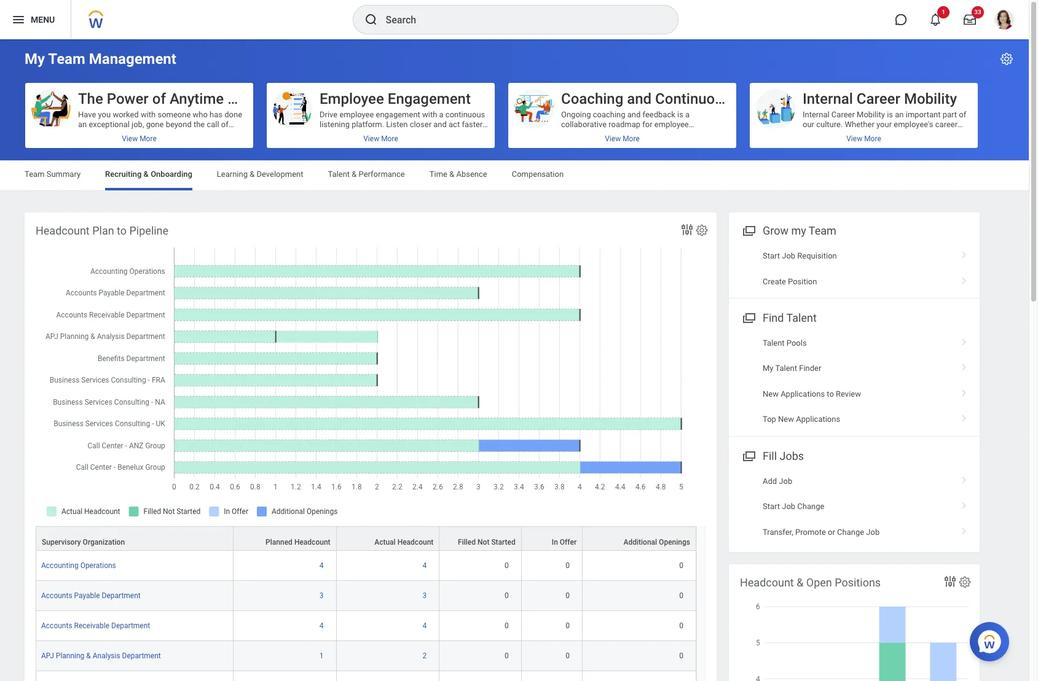 Task type: locate. For each thing, give the bounding box(es) containing it.
headcount plan to pipeline element
[[25, 213, 717, 682]]

2 accounts from the top
[[41, 622, 72, 631]]

& right time
[[450, 170, 455, 179]]

& right learning
[[250, 170, 255, 179]]

my
[[25, 50, 45, 68], [763, 364, 774, 373]]

applications down new applications to review at the bottom of the page
[[796, 415, 841, 424]]

new right top
[[778, 415, 794, 424]]

& for development
[[250, 170, 255, 179]]

1 accounts from the top
[[41, 592, 72, 601]]

absence
[[456, 170, 487, 179]]

row containing accounting operations
[[36, 552, 697, 582]]

0 vertical spatial menu group image
[[740, 222, 757, 239]]

2
[[423, 652, 427, 661]]

& for onboarding
[[144, 170, 149, 179]]

analysis
[[93, 652, 120, 661]]

1
[[942, 9, 946, 15], [320, 652, 324, 661]]

my for my talent finder
[[763, 364, 774, 373]]

2 chevron right image from the top
[[957, 273, 973, 285]]

create
[[763, 277, 786, 286]]

new
[[763, 390, 779, 399], [778, 415, 794, 424]]

1 row from the top
[[36, 527, 697, 552]]

tab list inside main content
[[12, 161, 1017, 191]]

1 horizontal spatial 3 button
[[423, 592, 429, 601]]

1 vertical spatial change
[[837, 528, 865, 537]]

and
[[627, 90, 652, 108]]

list containing add job
[[729, 469, 980, 545]]

apj
[[41, 652, 54, 661]]

openings
[[659, 539, 690, 547]]

start down add
[[763, 502, 780, 512]]

apj planning & analysis department link
[[41, 650, 161, 661]]

0 horizontal spatial to
[[117, 224, 127, 237]]

1 list from the top
[[729, 244, 980, 294]]

cell
[[36, 672, 234, 682], [234, 672, 337, 682], [337, 672, 440, 682], [440, 672, 522, 682], [522, 672, 583, 682], [583, 672, 697, 682]]

0 horizontal spatial 3
[[320, 592, 324, 601]]

2 menu group image from the top
[[740, 309, 757, 326]]

new up top
[[763, 390, 779, 399]]

3 cell from the left
[[337, 672, 440, 682]]

3 chevron right image from the top
[[957, 498, 973, 510]]

headcount right actual
[[398, 539, 434, 547]]

0 vertical spatial accounts
[[41, 592, 72, 601]]

2 cell from the left
[[234, 672, 337, 682]]

0 vertical spatial my
[[25, 50, 45, 68]]

internal
[[803, 90, 853, 108]]

not
[[478, 539, 490, 547]]

1 horizontal spatial to
[[827, 390, 834, 399]]

team right 'my'
[[809, 224, 837, 237]]

3 button down planned headcount on the left of page
[[320, 592, 326, 601]]

3 row from the top
[[36, 582, 697, 612]]

2 vertical spatial list
[[729, 469, 980, 545]]

1 inside "row"
[[320, 652, 324, 661]]

5 cell from the left
[[522, 672, 583, 682]]

& right recruiting
[[144, 170, 149, 179]]

0 vertical spatial 1 button
[[922, 6, 950, 33]]

talent pools
[[763, 339, 807, 348]]

1 vertical spatial menu group image
[[740, 309, 757, 326]]

accounts receivable department
[[41, 622, 150, 631]]

2 button
[[423, 652, 429, 662]]

chevron right image inside start job change link
[[957, 498, 973, 510]]

1 vertical spatial 1 button
[[320, 652, 326, 662]]

department right 'payable'
[[102, 592, 141, 601]]

list
[[729, 244, 980, 294], [729, 331, 980, 433], [729, 469, 980, 545]]

1 vertical spatial start
[[763, 502, 780, 512]]

0 vertical spatial to
[[117, 224, 127, 237]]

menu button
[[0, 0, 71, 39]]

tab list containing team summary
[[12, 161, 1017, 191]]

planned headcount
[[266, 539, 331, 547]]

list for find talent
[[729, 331, 980, 433]]

tab list
[[12, 161, 1017, 191]]

& left "open"
[[797, 577, 804, 590]]

chevron right image
[[957, 334, 973, 347], [957, 385, 973, 398], [957, 498, 973, 510], [957, 524, 973, 536]]

3 button down actual headcount
[[423, 592, 429, 601]]

menu group image left grow
[[740, 222, 757, 239]]

0 horizontal spatial 3 button
[[320, 592, 326, 601]]

0 horizontal spatial team
[[25, 170, 45, 179]]

feedback
[[228, 90, 291, 108]]

talent
[[328, 170, 350, 179], [787, 312, 817, 325], [763, 339, 785, 348], [776, 364, 797, 373]]

6 cell from the left
[[583, 672, 697, 682]]

1 horizontal spatial 3
[[423, 592, 427, 601]]

list containing start job requisition
[[729, 244, 980, 294]]

1 vertical spatial 1
[[320, 652, 324, 661]]

learning
[[217, 170, 248, 179]]

in offer button
[[522, 528, 582, 551]]

chevron right image inside create position link
[[957, 273, 973, 285]]

start up create
[[763, 252, 780, 261]]

1 vertical spatial to
[[827, 390, 834, 399]]

in
[[552, 539, 558, 547]]

employee engagement
[[320, 90, 471, 108]]

chevron right image for requisition
[[957, 247, 973, 260]]

1 vertical spatial accounts
[[41, 622, 72, 631]]

offer
[[560, 539, 577, 547]]

start
[[763, 252, 780, 261], [763, 502, 780, 512]]

configure this page image
[[1000, 52, 1015, 66]]

change up promote
[[798, 502, 825, 512]]

performance
[[359, 170, 405, 179]]

actual headcount
[[375, 539, 434, 547]]

4 row from the top
[[36, 612, 697, 642]]

1 horizontal spatial team
[[48, 50, 85, 68]]

2 chevron right image from the top
[[957, 385, 973, 398]]

3 list from the top
[[729, 469, 980, 545]]

to left review
[[827, 390, 834, 399]]

0 vertical spatial department
[[102, 592, 141, 601]]

& left performance
[[352, 170, 357, 179]]

to right plan
[[117, 224, 127, 237]]

change right or
[[837, 528, 865, 537]]

chevron right image inside new applications to review link
[[957, 385, 973, 398]]

chevron right image for applications
[[957, 411, 973, 423]]

chevron right image inside the top new applications link
[[957, 411, 973, 423]]

to
[[117, 224, 127, 237], [827, 390, 834, 399]]

employee engagement button
[[267, 83, 495, 148]]

0
[[505, 562, 509, 571], [566, 562, 570, 571], [680, 562, 684, 571], [505, 592, 509, 601], [566, 592, 570, 601], [680, 592, 684, 601], [505, 622, 509, 631], [566, 622, 570, 631], [680, 622, 684, 631], [505, 652, 509, 661], [566, 652, 570, 661], [680, 652, 684, 661]]

headcount & open positions element
[[729, 565, 980, 682]]

my down talent pools
[[763, 364, 774, 373]]

recruiting & onboarding
[[105, 170, 192, 179]]

team down menu
[[48, 50, 85, 68]]

new inside new applications to review link
[[763, 390, 779, 399]]

chevron right image for start job change
[[957, 498, 973, 510]]

recruiting
[[105, 170, 142, 179]]

new applications to review link
[[729, 382, 980, 407]]

list for fill jobs
[[729, 469, 980, 545]]

5 chevron right image from the top
[[957, 473, 973, 485]]

job up transfer,
[[782, 502, 796, 512]]

job up the create position
[[782, 252, 796, 261]]

2 list from the top
[[729, 331, 980, 433]]

0 vertical spatial change
[[798, 502, 825, 512]]

1 vertical spatial list
[[729, 331, 980, 433]]

3 down planned headcount on the left of page
[[320, 592, 324, 601]]

job for start job requisition
[[782, 252, 796, 261]]

accounts up the apj
[[41, 622, 72, 631]]

main content
[[0, 39, 1029, 682]]

employee
[[320, 90, 384, 108]]

0 horizontal spatial my
[[25, 50, 45, 68]]

2 row from the top
[[36, 552, 697, 582]]

3 chevron right image from the top
[[957, 360, 973, 372]]

menu group image
[[740, 447, 757, 464]]

2 horizontal spatial team
[[809, 224, 837, 237]]

filled
[[458, 539, 476, 547]]

talent inside 'link'
[[776, 364, 797, 373]]

1 horizontal spatial 1
[[942, 9, 946, 15]]

1 chevron right image from the top
[[957, 334, 973, 347]]

start job requisition
[[763, 252, 837, 261]]

1 horizontal spatial 1 button
[[922, 6, 950, 33]]

team summary
[[25, 170, 81, 179]]

of
[[152, 90, 166, 108]]

positions
[[835, 577, 881, 590]]

1 vertical spatial new
[[778, 415, 794, 424]]

configure and view chart data image
[[680, 223, 695, 237]]

accounts payable department
[[41, 592, 141, 601]]

4
[[320, 562, 324, 571], [423, 562, 427, 571], [320, 622, 324, 631], [423, 622, 427, 631]]

4 chevron right image from the top
[[957, 411, 973, 423]]

1 horizontal spatial my
[[763, 364, 774, 373]]

my inside 'link'
[[763, 364, 774, 373]]

1 vertical spatial team
[[25, 170, 45, 179]]

chevron right image inside start job requisition link
[[957, 247, 973, 260]]

1 menu group image from the top
[[740, 222, 757, 239]]

3
[[320, 592, 324, 601], [423, 592, 427, 601]]

chevron right image inside talent pools link
[[957, 334, 973, 347]]

my down the menu "dropdown button"
[[25, 50, 45, 68]]

list containing talent pools
[[729, 331, 980, 433]]

department right analysis
[[122, 652, 161, 661]]

5 row from the top
[[36, 642, 697, 672]]

accounts down "accounting"
[[41, 592, 72, 601]]

2 start from the top
[[763, 502, 780, 512]]

accounts
[[41, 592, 72, 601], [41, 622, 72, 631]]

chevron right image inside transfer, promote or change job link
[[957, 524, 973, 536]]

job right add
[[779, 477, 793, 486]]

grow
[[763, 224, 789, 237]]

start job change
[[763, 502, 825, 512]]

chevron right image for transfer, promote or change job
[[957, 524, 973, 536]]

add job
[[763, 477, 793, 486]]

2 3 button from the left
[[423, 592, 429, 601]]

team left 'summary'
[[25, 170, 45, 179]]

0 horizontal spatial 1 button
[[320, 652, 326, 662]]

transfer, promote or change job link
[[729, 520, 980, 545]]

0 vertical spatial start
[[763, 252, 780, 261]]

applications up top new applications at the bottom
[[781, 390, 825, 399]]

& for absence
[[450, 170, 455, 179]]

headcount
[[36, 224, 90, 237], [294, 539, 331, 547], [398, 539, 434, 547], [740, 577, 794, 590]]

to for plan
[[117, 224, 127, 237]]

top
[[763, 415, 776, 424]]

job down start job change link at the right of page
[[867, 528, 880, 537]]

1 horizontal spatial change
[[837, 528, 865, 537]]

1 chevron right image from the top
[[957, 247, 973, 260]]

the power of anytime feedback
[[78, 90, 291, 108]]

headcount right planned
[[294, 539, 331, 547]]

plan
[[92, 224, 114, 237]]

chevron right image
[[957, 247, 973, 260], [957, 273, 973, 285], [957, 360, 973, 372], [957, 411, 973, 423], [957, 473, 973, 485]]

menu banner
[[0, 0, 1029, 39]]

0 horizontal spatial 1
[[320, 652, 324, 661]]

0 vertical spatial list
[[729, 244, 980, 294]]

menu group image
[[740, 222, 757, 239], [740, 309, 757, 326]]

1 vertical spatial applications
[[796, 415, 841, 424]]

menu group image left find
[[740, 309, 757, 326]]

1 vertical spatial my
[[763, 364, 774, 373]]

accounts for accounts receivable department
[[41, 622, 72, 631]]

top new applications link
[[729, 407, 980, 433]]

department up analysis
[[111, 622, 150, 631]]

menu group image for find talent
[[740, 309, 757, 326]]

position
[[788, 277, 817, 286]]

1 vertical spatial department
[[111, 622, 150, 631]]

4 cell from the left
[[440, 672, 522, 682]]

conversations
[[735, 90, 830, 108]]

2 vertical spatial department
[[122, 652, 161, 661]]

chevron right image inside my talent finder 'link'
[[957, 360, 973, 372]]

to inside list
[[827, 390, 834, 399]]

configure headcount & open positions image
[[959, 576, 972, 590]]

& left analysis
[[86, 652, 91, 661]]

add
[[763, 477, 777, 486]]

4 chevron right image from the top
[[957, 524, 973, 536]]

1 start from the top
[[763, 252, 780, 261]]

create position link
[[729, 269, 980, 294]]

time
[[430, 170, 448, 179]]

0 vertical spatial team
[[48, 50, 85, 68]]

job
[[782, 252, 796, 261], [779, 477, 793, 486], [782, 502, 796, 512], [867, 528, 880, 537]]

0 horizontal spatial change
[[798, 502, 825, 512]]

row containing supervisory organization
[[36, 527, 697, 552]]

0 vertical spatial 1
[[942, 9, 946, 15]]

0 vertical spatial new
[[763, 390, 779, 399]]

applications
[[781, 390, 825, 399], [796, 415, 841, 424]]

accounts payable department link
[[41, 590, 141, 601]]

3 down actual headcount
[[423, 592, 427, 601]]

filled not started button
[[440, 528, 521, 551]]

1 cell from the left
[[36, 672, 234, 682]]

talent left 'finder'
[[776, 364, 797, 373]]

row
[[36, 527, 697, 552], [36, 552, 697, 582], [36, 582, 697, 612], [36, 612, 697, 642], [36, 642, 697, 672], [36, 672, 697, 682]]

1 inside the menu banner
[[942, 9, 946, 15]]

list for grow my team
[[729, 244, 980, 294]]



Task type: describe. For each thing, give the bounding box(es) containing it.
apj planning & analysis department
[[41, 652, 161, 661]]

onboarding
[[151, 170, 192, 179]]

headcount left plan
[[36, 224, 90, 237]]

the
[[78, 90, 103, 108]]

coaching and continuous conversations
[[561, 90, 830, 108]]

talent left the pools
[[763, 339, 785, 348]]

start for start job change
[[763, 502, 780, 512]]

chevron right image for finder
[[957, 360, 973, 372]]

additional openings button
[[583, 528, 696, 551]]

promote
[[796, 528, 826, 537]]

accounting
[[41, 562, 78, 571]]

find
[[763, 312, 784, 325]]

notifications large image
[[930, 14, 942, 26]]

& inside headcount plan to pipeline element
[[86, 652, 91, 661]]

talent left performance
[[328, 170, 350, 179]]

main content containing my team management
[[0, 39, 1029, 682]]

accounting operations
[[41, 562, 116, 571]]

1 3 button from the left
[[320, 592, 326, 601]]

planning
[[56, 652, 84, 661]]

& for performance
[[352, 170, 357, 179]]

inbox large image
[[964, 14, 976, 26]]

management
[[89, 50, 176, 68]]

operations
[[80, 562, 116, 571]]

summary
[[47, 170, 81, 179]]

new inside the top new applications link
[[778, 415, 794, 424]]

additional openings
[[624, 539, 690, 547]]

chevron right image for talent pools
[[957, 334, 973, 347]]

chevron right image inside add job link
[[957, 473, 973, 485]]

learning & development
[[217, 170, 303, 179]]

requisition
[[798, 252, 837, 261]]

development
[[257, 170, 303, 179]]

coaching
[[561, 90, 624, 108]]

2 3 from the left
[[423, 592, 427, 601]]

row containing accounts receivable department
[[36, 612, 697, 642]]

time & absence
[[430, 170, 487, 179]]

row containing accounts payable department
[[36, 582, 697, 612]]

top new applications
[[763, 415, 841, 424]]

my talent finder
[[763, 364, 822, 373]]

accounts receivable department link
[[41, 620, 150, 631]]

configure and view chart data image
[[943, 575, 958, 590]]

Search Workday  search field
[[386, 6, 653, 33]]

fill jobs
[[763, 450, 804, 463]]

pipeline
[[129, 224, 169, 237]]

or
[[828, 528, 836, 537]]

33
[[975, 9, 982, 15]]

finder
[[799, 364, 822, 373]]

start for start job requisition
[[763, 252, 780, 261]]

department for accounts receivable department
[[111, 622, 150, 631]]

find talent
[[763, 312, 817, 325]]

menu
[[31, 15, 55, 24]]

headcount down transfer,
[[740, 577, 794, 590]]

anytime
[[170, 90, 224, 108]]

talent up the pools
[[787, 312, 817, 325]]

the power of anytime feedback button
[[25, 83, 291, 148]]

accounting operations link
[[41, 560, 116, 571]]

additional
[[624, 539, 657, 547]]

jobs
[[780, 450, 804, 463]]

1 3 from the left
[[320, 592, 324, 601]]

payable
[[74, 592, 100, 601]]

career
[[857, 90, 901, 108]]

pools
[[787, 339, 807, 348]]

job for start job change
[[782, 502, 796, 512]]

headcount plan to pipeline
[[36, 224, 169, 237]]

1 button for 2 button
[[320, 652, 326, 662]]

search image
[[364, 12, 378, 27]]

33 button
[[957, 6, 984, 33]]

1 button for '33' button at the right
[[922, 6, 950, 33]]

talent pools link
[[729, 331, 980, 356]]

open
[[807, 577, 832, 590]]

department for accounts payable department
[[102, 592, 141, 601]]

actual
[[375, 539, 396, 547]]

start job change link
[[729, 494, 980, 520]]

new applications to review
[[763, 390, 861, 399]]

receivable
[[74, 622, 110, 631]]

actual headcount button
[[337, 528, 439, 551]]

power
[[107, 90, 149, 108]]

my for my team management
[[25, 50, 45, 68]]

to for applications
[[827, 390, 834, 399]]

mobility
[[904, 90, 957, 108]]

menu group image for grow my team
[[740, 222, 757, 239]]

supervisory
[[42, 539, 81, 547]]

coaching and continuous conversations button
[[508, 83, 830, 148]]

profile logan mcneil image
[[995, 10, 1015, 32]]

create position
[[763, 277, 817, 286]]

0 vertical spatial applications
[[781, 390, 825, 399]]

my
[[792, 224, 807, 237]]

chevron right image for new applications to review
[[957, 385, 973, 398]]

row containing apj planning & analysis department
[[36, 642, 697, 672]]

start job requisition link
[[729, 244, 980, 269]]

& for open
[[797, 577, 804, 590]]

organization
[[83, 539, 125, 547]]

in offer
[[552, 539, 577, 547]]

headcount & open positions
[[740, 577, 881, 590]]

transfer,
[[763, 528, 794, 537]]

2 vertical spatial team
[[809, 224, 837, 237]]

6 row from the top
[[36, 672, 697, 682]]

engagement
[[388, 90, 471, 108]]

supervisory organization
[[42, 539, 125, 547]]

add job link
[[729, 469, 980, 494]]

continuous
[[656, 90, 731, 108]]

talent & performance
[[328, 170, 405, 179]]

grow my team
[[763, 224, 837, 237]]

internal career mobility button
[[750, 83, 978, 148]]

accounts for accounts payable department
[[41, 592, 72, 601]]

configure headcount plan to pipeline image
[[695, 224, 709, 237]]

my team management
[[25, 50, 176, 68]]

fill
[[763, 450, 777, 463]]

justify image
[[11, 12, 26, 27]]

my talent finder link
[[729, 356, 980, 382]]

internal career mobility
[[803, 90, 957, 108]]

review
[[836, 390, 861, 399]]

job for add job
[[779, 477, 793, 486]]

compensation
[[512, 170, 564, 179]]



Task type: vqa. For each thing, say whether or not it's contained in the screenshot.
fourth chevron right image from the bottom of the page
yes



